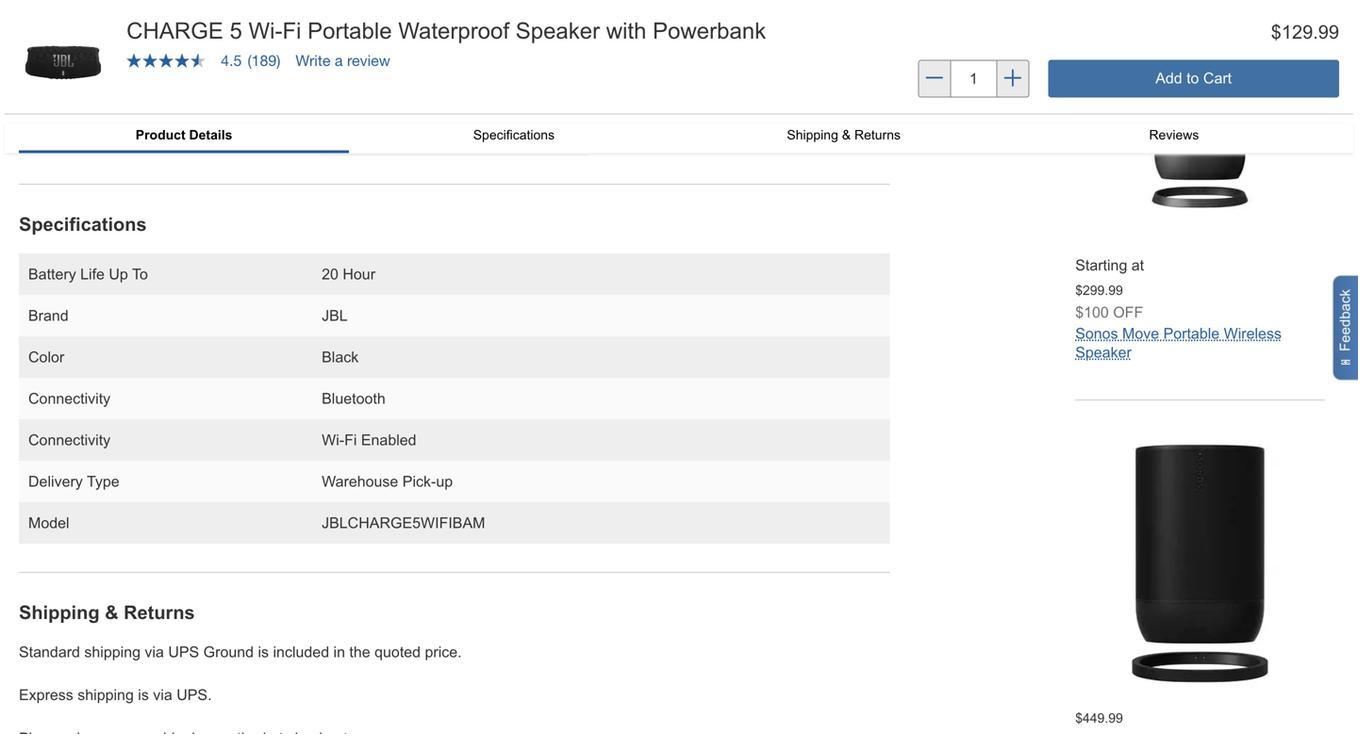 Task type: locate. For each thing, give the bounding box(es) containing it.
0 vertical spatial wi-
[[249, 18, 282, 43]]

0 horizontal spatial specifications
[[19, 214, 147, 235]]

0 vertical spatial speaker
[[516, 18, 600, 43]]

1 horizontal spatial wi-
[[322, 432, 344, 449]]

&
[[842, 128, 851, 142], [105, 603, 118, 623]]

fi up write on the top of page
[[282, 18, 301, 43]]

0 horizontal spatial product
[[19, 291, 87, 311]]

product features
[[19, 291, 166, 311]]

0 horizontal spatial fi
[[282, 18, 301, 43]]

speaker
[[516, 18, 600, 43], [1075, 344, 1131, 361]]

shipping & returns link
[[679, 124, 1009, 146]]

2 connectivity from the top
[[28, 432, 110, 449]]

sonos move portable wireless speaker link
[[1075, 325, 1282, 361]]

details
[[189, 128, 232, 142]]

wi-
[[249, 18, 282, 43], [322, 432, 344, 449]]

the
[[349, 644, 370, 661]]

1 horizontal spatial portable
[[1163, 325, 1220, 342]]

shipping
[[787, 128, 838, 142], [19, 603, 100, 623]]

wi- down bluetooth
[[322, 432, 344, 449]]

1 vertical spatial portable
[[1163, 325, 1220, 342]]

via left ups
[[145, 644, 164, 661]]

connectivity for wi-fi enabled
[[28, 432, 110, 449]]

0 horizontal spatial shipping & returns
[[19, 603, 195, 623]]

1 horizontal spatial returns
[[854, 128, 901, 142]]

shipping up 'express shipping is via ups.'
[[84, 644, 141, 661]]

0 vertical spatial returns
[[854, 128, 901, 142]]

returns
[[854, 128, 901, 142], [124, 603, 195, 623]]

fi left enabled
[[344, 432, 357, 449]]

speaker left with
[[516, 18, 600, 43]]

warehouse
[[322, 473, 398, 490]]

off
[[1113, 304, 1143, 321]]

None telephone field
[[951, 60, 996, 98]]

move
[[1122, 325, 1159, 342]]

shipping right express
[[78, 687, 134, 704]]

starting at $299.99 $100 off sonos move portable wireless speaker
[[1075, 257, 1282, 361]]

delivery type
[[28, 473, 119, 490]]

type
[[87, 473, 119, 490]]

product down battery
[[19, 291, 87, 311]]

1 vertical spatial shipping
[[19, 603, 100, 623]]

$
[[1271, 22, 1281, 42]]

1 vertical spatial speaker
[[1075, 344, 1131, 361]]

jblcharge5wifibam
[[322, 515, 485, 532]]

standard
[[19, 644, 80, 661]]

0 vertical spatial is
[[258, 644, 269, 661]]

1 vertical spatial product
[[19, 291, 87, 311]]

product
[[136, 128, 185, 142], [19, 291, 87, 311]]

connectivity
[[28, 390, 110, 407], [28, 432, 110, 449]]

1 vertical spatial connectivity
[[28, 432, 110, 449]]

speaker inside starting at $299.99 $100 off sonos move portable wireless speaker
[[1075, 344, 1131, 361]]

0 vertical spatial connectivity
[[28, 390, 110, 407]]

0 horizontal spatial portable
[[308, 18, 392, 43]]

0 horizontal spatial returns
[[124, 603, 195, 623]]

1 vertical spatial returns
[[124, 603, 195, 623]]

4.5
[[221, 52, 242, 69]]

charge 5 wi-fi portable waterproof speaker with powerbank image
[[19, 19, 108, 108]]

wi- right 5
[[249, 18, 282, 43]]

starting
[[1075, 257, 1127, 274]]

bluetooth
[[322, 390, 385, 407]]

shipping
[[84, 644, 141, 661], [78, 687, 134, 704]]

standard shipping via ups ground is included in the quoted price.
[[19, 644, 462, 661]]

0 vertical spatial specifications
[[473, 128, 555, 142]]

20 hour
[[322, 266, 375, 283]]

product for product features
[[19, 291, 87, 311]]

1 vertical spatial via
[[153, 687, 172, 704]]

via
[[145, 644, 164, 661], [153, 687, 172, 704]]

0 vertical spatial product
[[136, 128, 185, 142]]

portable up write a review button
[[308, 18, 392, 43]]

powerbank
[[653, 18, 766, 43]]

1 vertical spatial fi
[[344, 432, 357, 449]]

express
[[19, 687, 73, 704]]

1 horizontal spatial fi
[[344, 432, 357, 449]]

model
[[28, 515, 69, 532]]

battery
[[28, 266, 76, 283]]

connectivity up 'delivery type'
[[28, 432, 110, 449]]

to
[[132, 266, 148, 283]]

1 connectivity from the top
[[28, 390, 110, 407]]

black
[[322, 349, 359, 366]]

in
[[333, 644, 345, 661]]

reviews link
[[1009, 124, 1339, 146]]

product left details
[[136, 128, 185, 142]]

a
[[335, 52, 343, 69]]

0 vertical spatial shipping
[[84, 644, 141, 661]]

1 horizontal spatial shipping & returns
[[787, 128, 901, 142]]

specifications
[[473, 128, 555, 142], [19, 214, 147, 235]]

portable inside starting at $299.99 $100 off sonos move portable wireless speaker
[[1163, 325, 1220, 342]]

129.99
[[1281, 22, 1339, 42]]

shipping for express
[[78, 687, 134, 704]]

(189)
[[248, 52, 280, 69]]

0 vertical spatial shipping
[[787, 128, 838, 142]]

shipping & returns
[[787, 128, 901, 142], [19, 603, 195, 623]]

charge
[[127, 18, 223, 43]]

fi
[[282, 18, 301, 43], [344, 432, 357, 449]]

1 horizontal spatial product
[[136, 128, 185, 142]]

1 vertical spatial wi-
[[322, 432, 344, 449]]

portable
[[308, 18, 392, 43], [1163, 325, 1220, 342]]

ups.
[[177, 687, 212, 704]]

connectivity down color
[[28, 390, 110, 407]]

is
[[258, 644, 269, 661], [138, 687, 149, 704]]

0 vertical spatial &
[[842, 128, 851, 142]]

pick-
[[402, 473, 436, 490]]

quoted
[[375, 644, 421, 661]]

is left ups.
[[138, 687, 149, 704]]

1 horizontal spatial &
[[842, 128, 851, 142]]

0 horizontal spatial wi-
[[249, 18, 282, 43]]

1 vertical spatial shipping
[[78, 687, 134, 704]]

life
[[80, 266, 105, 283]]

1 vertical spatial specifications
[[19, 214, 147, 235]]

0 vertical spatial portable
[[308, 18, 392, 43]]

1 vertical spatial &
[[105, 603, 118, 623]]

is right 'ground'
[[258, 644, 269, 661]]

ups
[[168, 644, 199, 661]]

enabled
[[361, 432, 416, 449]]

portable right move
[[1163, 325, 1220, 342]]

ground
[[203, 644, 254, 661]]

1 horizontal spatial speaker
[[1075, 344, 1131, 361]]

feedback link
[[1333, 275, 1358, 381]]

speaker down sonos
[[1075, 344, 1131, 361]]

via left ups.
[[153, 687, 172, 704]]

specifications link
[[349, 124, 679, 146]]

0 horizontal spatial is
[[138, 687, 149, 704]]

None button
[[1048, 60, 1339, 98], [319, 118, 590, 156], [1048, 60, 1339, 98], [319, 118, 590, 156]]

warehouse pick-up
[[322, 473, 453, 490]]



Task type: describe. For each thing, give the bounding box(es) containing it.
charge 5 wi-fi portable waterproof speaker with powerbank
[[127, 18, 766, 43]]

feedback
[[1337, 290, 1353, 352]]

0 horizontal spatial &
[[105, 603, 118, 623]]

delivery
[[28, 473, 83, 490]]

features
[[92, 291, 166, 311]]

$100
[[1075, 304, 1109, 321]]

$449.99
[[1075, 712, 1123, 726]]

write a review button
[[296, 52, 390, 69]]

battery life up to
[[28, 266, 148, 283]]

review
[[347, 52, 390, 69]]

up
[[436, 473, 453, 490]]

wireless
[[1224, 325, 1282, 342]]

at
[[1131, 257, 1144, 274]]

0 vertical spatial shipping & returns
[[787, 128, 901, 142]]

product details
[[136, 128, 232, 142]]

reviews
[[1149, 128, 1199, 142]]

express shipping is via ups.
[[19, 687, 212, 704]]

sonos
[[1075, 325, 1118, 342]]

sonos move portable wireless speaker image
[[1075, 0, 1325, 236]]

waterproof
[[398, 18, 509, 43]]

1 vertical spatial shipping & returns
[[19, 603, 195, 623]]

product details link
[[19, 124, 349, 150]]

5
[[230, 18, 242, 43]]

color
[[28, 349, 64, 366]]

hour
[[343, 266, 375, 283]]

wi-fi enabled
[[322, 432, 416, 449]]

sonos move 2 portable wireless speaker (each) image
[[1075, 439, 1325, 689]]

brand
[[28, 307, 69, 324]]

up
[[109, 266, 128, 283]]

jbl
[[322, 307, 348, 324]]

price.
[[425, 644, 462, 661]]

shipping for standard
[[84, 644, 141, 661]]

1 horizontal spatial shipping
[[787, 128, 838, 142]]

$299.99
[[1075, 283, 1123, 298]]

write
[[296, 52, 331, 69]]

included
[[273, 644, 329, 661]]

connectivity for bluetooth
[[28, 390, 110, 407]]

with
[[606, 18, 646, 43]]

0 horizontal spatial shipping
[[19, 603, 100, 623]]

0 vertical spatial fi
[[282, 18, 301, 43]]

20
[[322, 266, 338, 283]]

write a review
[[296, 52, 390, 69]]

1 horizontal spatial is
[[258, 644, 269, 661]]

0 horizontal spatial speaker
[[516, 18, 600, 43]]

4.5 (189)
[[221, 52, 280, 69]]

1 horizontal spatial specifications
[[473, 128, 555, 142]]

0 vertical spatial via
[[145, 644, 164, 661]]

1 vertical spatial is
[[138, 687, 149, 704]]

product for product details
[[136, 128, 185, 142]]



Task type: vqa. For each thing, say whether or not it's contained in the screenshot.
the speaker inside the Starting at $299.99 $100 OFF Sonos Move Portable Wireless Speaker
yes



